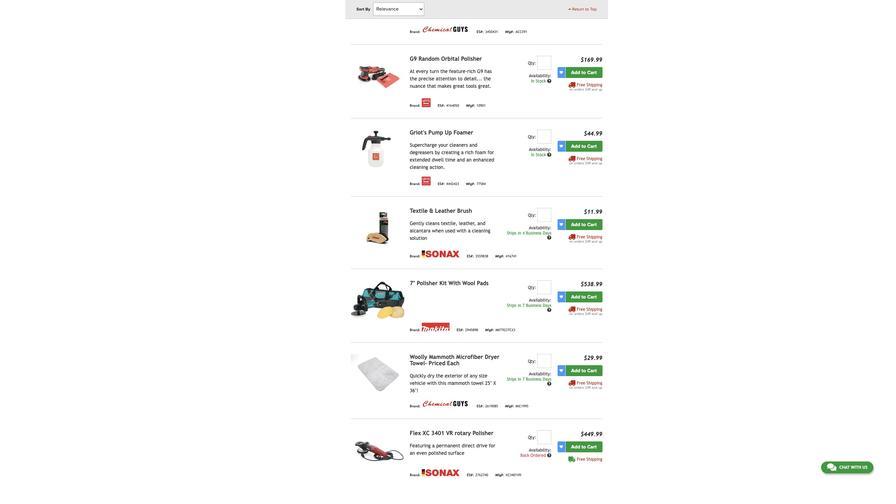 Task type: locate. For each thing, give the bounding box(es) containing it.
for right foam
[[488, 150, 494, 155]]

2 7 from the top
[[523, 377, 525, 382]]

and down '$11.99'
[[592, 239, 598, 243]]

at every turn the feature-rich g9 has the precise attention to detail... the nuance that makes great tools great.
[[410, 68, 492, 89]]

5 availability: from the top
[[529, 371, 552, 376]]

cart for $169.99
[[588, 69, 597, 75]]

es#: 4164050
[[438, 104, 459, 108]]

cart down $44.99
[[588, 143, 597, 149]]

add to cart down '$11.99'
[[572, 222, 597, 227]]

4 up from the top
[[599, 312, 603, 316]]

1 vertical spatial in
[[531, 152, 535, 157]]

the inside quickly dry the exterior of any size vehicle with this mammoth towel 25" x 36"!
[[436, 373, 444, 378]]

1 free shipping on orders $49 and up from the top
[[570, 82, 603, 91]]

direct
[[462, 443, 475, 448]]

cleaning inside 'gently cleans textile, leather, and alcantara when used with a cleaning solution'
[[472, 228, 491, 233]]

chemical guys - corporate logo image
[[422, 26, 470, 33], [422, 400, 470, 408]]

1 free from the top
[[577, 82, 586, 87]]

2 horizontal spatial a
[[468, 228, 471, 233]]

qty: for flex xc 3401 vr rotary polisher
[[528, 435, 537, 440]]

0 vertical spatial in
[[518, 231, 522, 236]]

question circle image for $44.99
[[548, 153, 552, 157]]

3 orders from the top
[[575, 239, 585, 243]]

brand: up random
[[410, 30, 421, 34]]

0 vertical spatial in stock
[[531, 79, 548, 83]]

4 shipping from the top
[[587, 307, 603, 312]]

add to cart down $538.99
[[572, 294, 597, 300]]

2 free from the top
[[577, 156, 586, 161]]

2 sonax - corporate logo image from the top
[[422, 469, 460, 476]]

shipping down '$11.99'
[[587, 234, 603, 239]]

back
[[521, 453, 530, 458]]

add to wish list image
[[560, 71, 563, 74], [560, 144, 563, 148], [560, 445, 563, 449]]

to for $29.99
[[582, 368, 586, 374]]

priced
[[429, 360, 446, 367]]

shipping
[[587, 82, 603, 87], [587, 156, 603, 161], [587, 234, 603, 239], [587, 307, 603, 312], [587, 381, 603, 386], [587, 457, 603, 462]]

2 vertical spatial with
[[852, 465, 862, 470]]

orders down $538.99
[[575, 312, 585, 316]]

mfg#: left accs91
[[505, 30, 515, 34]]

makita - corporate logo image
[[422, 323, 450, 331]]

mfg#: for griot's pump up foamer
[[467, 182, 476, 186]]

0 horizontal spatial a
[[433, 443, 435, 448]]

$169.99
[[581, 56, 603, 63]]

1 vertical spatial cleaning
[[472, 228, 491, 233]]

ships in 7 business days up mic1995 at the right bottom
[[507, 377, 552, 382]]

2 add to wish list image from the top
[[560, 144, 563, 148]]

4 free from the top
[[577, 307, 586, 312]]

up down $538.99
[[599, 312, 603, 316]]

brand: for g9
[[410, 104, 421, 108]]

1 add from the top
[[572, 69, 581, 75]]

0 horizontal spatial with
[[427, 380, 437, 386]]

foamer
[[454, 129, 474, 136]]

woolly mammoth microfiber dryer towel- priced each
[[410, 354, 500, 367]]

5 free from the top
[[577, 381, 586, 386]]

4 add to cart from the top
[[572, 294, 597, 300]]

0 vertical spatial business
[[526, 231, 542, 236]]

an left enhanced
[[467, 157, 472, 163]]

vr
[[446, 430, 453, 436]]

1 vertical spatial stock
[[536, 152, 546, 157]]

6 free from the top
[[577, 457, 586, 462]]

1 horizontal spatial a
[[461, 150, 464, 155]]

up for $538.99
[[599, 312, 603, 316]]

3 on from the top
[[570, 239, 574, 243]]

6 availability: from the top
[[529, 448, 552, 453]]

3 up from the top
[[599, 239, 603, 243]]

0 vertical spatial chemical guys - corporate logo image
[[422, 26, 470, 33]]

1 vertical spatial days
[[543, 303, 552, 308]]

4 cart from the top
[[588, 294, 597, 300]]

free shipping on orders $49 and up
[[570, 82, 603, 91], [570, 156, 603, 165], [570, 234, 603, 243], [570, 307, 603, 316], [570, 381, 603, 389]]

$49 down '$11.99'
[[586, 239, 591, 243]]

0 vertical spatial ships
[[507, 231, 517, 236]]

free shipping on orders $49 and up down '$11.99'
[[570, 234, 603, 243]]

es#: for dryer
[[477, 404, 484, 408]]

25"
[[485, 380, 492, 386]]

es#4442423 - 77584 - griot's pump up foamer - supercharge your cleaners and degreasers by creating a rich foam for extended dwell time and an enhanced cleaning action. - griot's - audi bmw volkswagen mercedes benz mini porsche image
[[351, 129, 404, 170]]

1 vertical spatial ships
[[507, 303, 517, 308]]

1 cart from the top
[[588, 69, 597, 75]]

add to cart for $449.99
[[572, 444, 597, 450]]

to down $538.99
[[582, 294, 586, 300]]

1 horizontal spatial cleaning
[[472, 228, 491, 233]]

2 business from the top
[[526, 303, 542, 308]]

0 vertical spatial for
[[488, 150, 494, 155]]

chemical guys - corporate logo image down this
[[422, 400, 470, 408]]

orders
[[575, 87, 585, 91], [575, 161, 585, 165], [575, 239, 585, 243], [575, 312, 585, 316], [575, 386, 585, 389]]

each
[[447, 360, 460, 367]]

add to cart
[[572, 69, 597, 75], [572, 143, 597, 149], [572, 222, 597, 227], [572, 294, 597, 300], [572, 368, 597, 374], [572, 444, 597, 450]]

1 7 from the top
[[523, 303, 525, 308]]

attention
[[436, 76, 457, 81]]

up down '$11.99'
[[599, 239, 603, 243]]

2 vertical spatial days
[[543, 377, 552, 382]]

cleaning down the leather,
[[472, 228, 491, 233]]

gently cleans textile, leather, and alcantara when used with a cleaning solution
[[410, 220, 491, 241]]

flex xc 3401 vr rotary polisher
[[410, 430, 494, 436]]

and right the leather,
[[478, 220, 486, 226]]

mfg#: left 77584 on the top
[[467, 182, 476, 186]]

1 vertical spatial an
[[410, 450, 415, 456]]

cart down the $169.99
[[588, 69, 597, 75]]

free shipping on orders $49 and up for $44.99
[[570, 156, 603, 165]]

2 question circle image from the top
[[548, 308, 552, 312]]

0 vertical spatial ships in 7 business days
[[507, 303, 552, 308]]

shipping for $538.99
[[587, 307, 603, 312]]

5 up from the top
[[599, 386, 603, 389]]

g9 up at
[[410, 55, 417, 62]]

on for $44.99
[[570, 161, 574, 165]]

2 in stock from the top
[[531, 152, 548, 157]]

griot's pump up foamer link
[[410, 129, 474, 136]]

a up polished
[[433, 443, 435, 448]]

with down dry
[[427, 380, 437, 386]]

to up free shipping at the right bottom
[[582, 444, 586, 450]]

add to wish list image for $29.99
[[560, 369, 563, 372]]

chat with us link
[[822, 461, 874, 473]]

2 question circle image from the top
[[548, 153, 552, 157]]

add to cart for $29.99
[[572, 368, 597, 374]]

g9 left has
[[478, 68, 483, 74]]

cart for $538.99
[[588, 294, 597, 300]]

stock for $44.99
[[536, 152, 546, 157]]

brand: down "solution"
[[410, 254, 421, 258]]

an inside supercharge your cleaners and degreasers by creating a rich foam for extended dwell time and an enhanced cleaning action.
[[467, 157, 472, 163]]

action.
[[430, 164, 445, 170]]

3 add to cart button from the top
[[566, 219, 603, 230]]

$29.99
[[584, 355, 603, 361]]

1 qty: from the top
[[528, 61, 537, 66]]

to for $11.99
[[582, 222, 586, 227]]

orders for $169.99
[[575, 87, 585, 91]]

quickly
[[410, 373, 426, 378]]

kit
[[440, 280, 447, 286]]

rich up 'detail...'
[[468, 68, 476, 74]]

with down the leather,
[[457, 228, 467, 233]]

3 question circle image from the top
[[548, 382, 552, 386]]

mfg#:
[[505, 30, 515, 34], [467, 104, 476, 108], [467, 182, 476, 186], [496, 254, 505, 258], [485, 328, 495, 332], [505, 404, 515, 408], [496, 473, 505, 477]]

free shipping on orders $49 and up down $44.99
[[570, 156, 603, 165]]

3 add to wish list image from the top
[[560, 369, 563, 372]]

ships in 7 business days for 2nd question circle image from the top
[[507, 303, 552, 308]]

cart for $44.99
[[588, 143, 597, 149]]

1 vertical spatial with
[[427, 380, 437, 386]]

add to cart down $44.99
[[572, 143, 597, 149]]

1 vertical spatial question circle image
[[548, 153, 552, 157]]

question circle image
[[548, 236, 552, 240], [548, 308, 552, 312], [548, 382, 552, 386], [548, 453, 552, 458]]

shipping down $538.99
[[587, 307, 603, 312]]

5 $49 from the top
[[586, 386, 591, 389]]

1 griot's - corporate logo image from the top
[[422, 98, 431, 107]]

add for $29.99
[[572, 368, 581, 374]]

a down cleaners
[[461, 150, 464, 155]]

es#: 4442423
[[438, 182, 459, 186]]

2 ships in 7 business days from the top
[[507, 377, 552, 382]]

add to cart down the $169.99
[[572, 69, 597, 75]]

chemical guys - corporate logo image up g9 random orbital polisher
[[422, 26, 470, 33]]

this
[[438, 380, 447, 386]]

5 free shipping on orders $49 and up from the top
[[570, 381, 603, 389]]

2 qty: from the top
[[528, 134, 537, 139]]

2 up from the top
[[599, 161, 603, 165]]

1 vertical spatial rich
[[466, 150, 474, 155]]

1 add to cart from the top
[[572, 69, 597, 75]]

2 vertical spatial in
[[518, 377, 522, 382]]

to inside at every turn the feature-rich g9 has the precise attention to detail... the nuance that makes great tools great.
[[458, 76, 463, 81]]

sonax - corporate logo image for 3401
[[422, 469, 460, 476]]

add to wish list image for $449.99
[[560, 445, 563, 449]]

g9 random orbital polisher link
[[410, 55, 482, 62]]

every
[[416, 68, 429, 74]]

a down the leather,
[[468, 228, 471, 233]]

2 vertical spatial add to wish list image
[[560, 445, 563, 449]]

free for $538.99
[[577, 307, 586, 312]]

add to cart button down $538.99
[[566, 291, 603, 302]]

5 add to cart button from the top
[[566, 365, 603, 376]]

orders for $44.99
[[575, 161, 585, 165]]

4 add from the top
[[572, 294, 581, 300]]

7 brand: from the top
[[410, 473, 421, 477]]

size
[[479, 373, 488, 378]]

2 vertical spatial a
[[433, 443, 435, 448]]

at
[[410, 68, 415, 74]]

free for $44.99
[[577, 156, 586, 161]]

orders down $44.99
[[575, 161, 585, 165]]

$49 down the $169.99
[[586, 87, 591, 91]]

es#: for polisher
[[438, 104, 445, 108]]

5 cart from the top
[[588, 368, 597, 374]]

6 add to cart from the top
[[572, 444, 597, 450]]

brand:
[[410, 30, 421, 34], [410, 104, 421, 108], [410, 182, 421, 186], [410, 254, 421, 258], [410, 328, 421, 332], [410, 404, 421, 408], [410, 473, 421, 477]]

3 add to wish list image from the top
[[560, 445, 563, 449]]

cleans
[[426, 220, 440, 226]]

0 vertical spatial cleaning
[[410, 164, 428, 170]]

0 vertical spatial an
[[467, 157, 472, 163]]

availability: for $44.99
[[529, 147, 552, 152]]

ships up "mkt9237cx3"
[[507, 303, 517, 308]]

surface
[[449, 450, 465, 456]]

1 availability: from the top
[[529, 73, 552, 78]]

2 orders from the top
[[575, 161, 585, 165]]

creating
[[442, 150, 460, 155]]

7" polisher kit with wool pads link
[[410, 280, 489, 286]]

rich left foam
[[466, 150, 474, 155]]

4 brand: from the top
[[410, 254, 421, 258]]

0 vertical spatial add to wish list image
[[560, 71, 563, 74]]

cart down $538.99
[[588, 294, 597, 300]]

1 $49 from the top
[[586, 87, 591, 91]]

xc
[[423, 430, 430, 436]]

sonax - corporate logo image down polished
[[422, 469, 460, 476]]

to for $449.99
[[582, 444, 586, 450]]

to down $29.99
[[582, 368, 586, 374]]

add for $44.99
[[572, 143, 581, 149]]

up down $29.99
[[599, 386, 603, 389]]

brand: down even
[[410, 473, 421, 477]]

1 in stock from the top
[[531, 79, 548, 83]]

$49 down $44.99
[[586, 161, 591, 165]]

3 free shipping on orders $49 and up from the top
[[570, 234, 603, 243]]

2 vertical spatial ships
[[507, 377, 517, 382]]

cart for $449.99
[[588, 444, 597, 450]]

2 brand: from the top
[[410, 104, 421, 108]]

add to cart button for $11.99
[[566, 219, 603, 230]]

return
[[573, 7, 585, 12]]

rich inside supercharge your cleaners and degreasers by creating a rich foam for extended dwell time and an enhanced cleaning action.
[[466, 150, 474, 155]]

your
[[439, 142, 448, 148]]

add to wish list image for $44.99
[[560, 144, 563, 148]]

3 brand: from the top
[[410, 182, 421, 186]]

add to cart button down the $169.99
[[566, 67, 603, 78]]

free down $44.99
[[577, 156, 586, 161]]

detail...
[[464, 76, 483, 81]]

add to cart button for $169.99
[[566, 67, 603, 78]]

1 vertical spatial a
[[468, 228, 471, 233]]

brand: for textile
[[410, 254, 421, 258]]

dry
[[428, 373, 435, 378]]

ships right x at the bottom right of page
[[507, 377, 517, 382]]

5 on from the top
[[570, 386, 574, 389]]

None number field
[[538, 56, 552, 70], [538, 129, 552, 144], [538, 208, 552, 222], [538, 280, 552, 294], [538, 354, 552, 368], [538, 430, 552, 444], [538, 56, 552, 70], [538, 129, 552, 144], [538, 208, 552, 222], [538, 280, 552, 294], [538, 354, 552, 368], [538, 430, 552, 444]]

mfg#: left xc3401vr
[[496, 473, 505, 477]]

1 stock from the top
[[536, 79, 546, 83]]

1 vertical spatial business
[[526, 303, 542, 308]]

1 up from the top
[[599, 87, 603, 91]]

in for dryer
[[518, 377, 522, 382]]

0 horizontal spatial cleaning
[[410, 164, 428, 170]]

question circle image
[[548, 79, 552, 83], [548, 153, 552, 157]]

1 add to cart button from the top
[[566, 67, 603, 78]]

brand: down 36"!
[[410, 404, 421, 408]]

5 add to cart from the top
[[572, 368, 597, 374]]

0 vertical spatial days
[[543, 231, 552, 236]]

cart down $29.99
[[588, 368, 597, 374]]

2 availability: from the top
[[529, 147, 552, 152]]

4 orders from the top
[[575, 312, 585, 316]]

0 horizontal spatial an
[[410, 450, 415, 456]]

2 in from the top
[[531, 152, 535, 157]]

3 cart from the top
[[588, 222, 597, 227]]

0 vertical spatial question circle image
[[548, 79, 552, 83]]

es#: left 2945898
[[457, 328, 464, 332]]

to down the $169.99
[[582, 69, 586, 75]]

orders down $29.99
[[575, 386, 585, 389]]

0 vertical spatial add to wish list image
[[560, 223, 563, 226]]

6 qty: from the top
[[528, 435, 537, 440]]

days for $29.99
[[543, 377, 552, 382]]

6 brand: from the top
[[410, 404, 421, 408]]

random
[[419, 55, 440, 62]]

brand: for flex
[[410, 473, 421, 477]]

orders down '$11.99'
[[575, 239, 585, 243]]

add for $538.99
[[572, 294, 581, 300]]

availability:
[[529, 73, 552, 78], [529, 147, 552, 152], [529, 225, 552, 230], [529, 298, 552, 303], [529, 371, 552, 376], [529, 448, 552, 453]]

7" polisher kit with wool pads
[[410, 280, 489, 286]]

3 qty: from the top
[[528, 213, 537, 218]]

0 vertical spatial in
[[531, 79, 535, 83]]

polished
[[429, 450, 447, 456]]

1 question circle image from the top
[[548, 79, 552, 83]]

2 cart from the top
[[588, 143, 597, 149]]

sonax - corporate logo image down when
[[422, 250, 460, 258]]

2 days from the top
[[543, 303, 552, 308]]

brand: left makita - corporate logo
[[410, 328, 421, 332]]

cart down '$11.99'
[[588, 222, 597, 227]]

sonax - corporate logo image
[[422, 250, 460, 258], [422, 469, 460, 476]]

1 business from the top
[[526, 231, 542, 236]]

flex
[[410, 430, 421, 436]]

question circle image for $29.99
[[548, 382, 552, 386]]

cleaning
[[410, 164, 428, 170], [472, 228, 491, 233]]

question circle image for $169.99
[[548, 79, 552, 83]]

an
[[467, 157, 472, 163], [410, 450, 415, 456]]

$49 down $29.99
[[586, 386, 591, 389]]

accs91
[[516, 30, 528, 34]]

0 vertical spatial griot's - corporate logo image
[[422, 98, 431, 107]]

1 in from the top
[[531, 79, 535, 83]]

griot's - corporate logo image for pump
[[422, 177, 431, 185]]

days for $11.99
[[543, 231, 552, 236]]

2 griot's - corporate logo image from the top
[[422, 177, 431, 185]]

to up the great
[[458, 76, 463, 81]]

1 vertical spatial ships in 7 business days
[[507, 377, 552, 382]]

6 add from the top
[[572, 444, 581, 450]]

add to cart up free shipping at the right bottom
[[572, 444, 597, 450]]

brand: down extended
[[410, 182, 421, 186]]

es#: for brush
[[467, 254, 474, 258]]

an inside featuring a permanent direct drive for an even polished surface
[[410, 450, 415, 456]]

1 chemical guys - corporate logo image from the top
[[422, 26, 470, 33]]

cleaning down extended
[[410, 164, 428, 170]]

2 horizontal spatial with
[[852, 465, 862, 470]]

1 ships from the top
[[507, 231, 517, 236]]

and inside 'gently cleans textile, leather, and alcantara when used with a cleaning solution'
[[478, 220, 486, 226]]

1 horizontal spatial an
[[467, 157, 472, 163]]

5 qty: from the top
[[528, 359, 537, 364]]

2 shipping from the top
[[587, 156, 603, 161]]

es#: left 2619085
[[477, 404, 484, 408]]

2 on from the top
[[570, 161, 574, 165]]

1 vertical spatial in stock
[[531, 152, 548, 157]]

with inside 'gently cleans textile, leather, and alcantara when used with a cleaning solution'
[[457, 228, 467, 233]]

shipping down $44.99
[[587, 156, 603, 161]]

0 vertical spatial 7
[[523, 303, 525, 308]]

3559838
[[476, 254, 489, 258]]

es#: 3559838
[[467, 254, 489, 258]]

1 question circle image from the top
[[548, 236, 552, 240]]

2 $49 from the top
[[586, 161, 591, 165]]

with inside quickly dry the exterior of any size vehicle with this mammoth towel 25" x 36"!
[[427, 380, 437, 386]]

1 in from the top
[[518, 231, 522, 236]]

in
[[531, 79, 535, 83], [531, 152, 535, 157]]

6 add to cart button from the top
[[566, 441, 603, 452]]

1 vertical spatial in
[[518, 303, 522, 308]]

$44.99
[[584, 130, 603, 137]]

2 free shipping on orders $49 and up from the top
[[570, 156, 603, 165]]

0 vertical spatial stock
[[536, 79, 546, 83]]

caret up image
[[569, 7, 571, 11]]

griot's - corporate logo image down that
[[422, 98, 431, 107]]

2 vertical spatial business
[[526, 377, 542, 382]]

3 add from the top
[[572, 222, 581, 227]]

4 $49 from the top
[[586, 312, 591, 316]]

free down $538.99
[[577, 307, 586, 312]]

up
[[599, 87, 603, 91], [599, 161, 603, 165], [599, 239, 603, 243], [599, 312, 603, 316], [599, 386, 603, 389]]

question circle image for $11.99
[[548, 236, 552, 240]]

griot's - corporate logo image
[[422, 98, 431, 107], [422, 177, 431, 185]]

1 days from the top
[[543, 231, 552, 236]]

es#: for vr
[[467, 473, 474, 477]]

shipping down $29.99
[[587, 381, 603, 386]]

3 add to cart from the top
[[572, 222, 597, 227]]

free down '$449.99'
[[577, 457, 586, 462]]

6 cart from the top
[[588, 444, 597, 450]]

mammoth
[[448, 380, 470, 386]]

qty: for woolly mammoth microfiber dryer towel- priced each
[[528, 359, 537, 364]]

an left even
[[410, 450, 415, 456]]

free down the $169.99
[[577, 82, 586, 87]]

4 on from the top
[[570, 312, 574, 316]]

free
[[577, 82, 586, 87], [577, 156, 586, 161], [577, 234, 586, 239], [577, 307, 586, 312], [577, 381, 586, 386], [577, 457, 586, 462]]

cart
[[588, 69, 597, 75], [588, 143, 597, 149], [588, 222, 597, 227], [588, 294, 597, 300], [588, 368, 597, 374], [588, 444, 597, 450]]

0 vertical spatial sonax - corporate logo image
[[422, 250, 460, 258]]

1 vertical spatial add to wish list image
[[560, 144, 563, 148]]

up down the $169.99
[[599, 87, 603, 91]]

to
[[586, 7, 589, 12], [582, 69, 586, 75], [458, 76, 463, 81], [582, 143, 586, 149], [582, 222, 586, 227], [582, 294, 586, 300], [582, 368, 586, 374], [582, 444, 586, 450]]

mfg#: left 416741
[[496, 254, 505, 258]]

3450431
[[486, 30, 498, 34]]

availability: for $449.99
[[529, 448, 552, 453]]

7 for $29.99 question circle image
[[523, 377, 525, 382]]

ships in 7 business days up "mkt9237cx3"
[[507, 303, 552, 308]]

up for $29.99
[[599, 386, 603, 389]]

a inside featuring a permanent direct drive for an even polished surface
[[433, 443, 435, 448]]

ships in 7 business days for $29.99 question circle image
[[507, 377, 552, 382]]

1 horizontal spatial g9
[[478, 68, 483, 74]]

0 vertical spatial with
[[457, 228, 467, 233]]

ships in 7 business days
[[507, 303, 552, 308], [507, 377, 552, 382]]

add for $11.99
[[572, 222, 581, 227]]

polisher up feature-
[[461, 55, 482, 62]]

tools
[[466, 83, 477, 89]]

add
[[572, 69, 581, 75], [572, 143, 581, 149], [572, 222, 581, 227], [572, 294, 581, 300], [572, 368, 581, 374], [572, 444, 581, 450]]

to for $169.99
[[582, 69, 586, 75]]

77584
[[477, 182, 486, 186]]

up for $11.99
[[599, 239, 603, 243]]

business
[[526, 231, 542, 236], [526, 303, 542, 308], [526, 377, 542, 382]]

to for $44.99
[[582, 143, 586, 149]]

2 vertical spatial add to wish list image
[[560, 369, 563, 372]]

$49 for $11.99
[[586, 239, 591, 243]]

1 vertical spatial g9
[[478, 68, 483, 74]]

shipping for $11.99
[[587, 234, 603, 239]]

1 vertical spatial add to wish list image
[[560, 295, 563, 299]]

to left top
[[586, 7, 589, 12]]

add to wish list image
[[560, 223, 563, 226], [560, 295, 563, 299], [560, 369, 563, 372]]

0 vertical spatial g9
[[410, 55, 417, 62]]

brush
[[458, 207, 472, 214]]

to for $538.99
[[582, 294, 586, 300]]

orders down the $169.99
[[575, 87, 585, 91]]

1 add to wish list image from the top
[[560, 71, 563, 74]]

4 question circle image from the top
[[548, 453, 552, 458]]

3 free from the top
[[577, 234, 586, 239]]

and down the $169.99
[[592, 87, 598, 91]]

2 add to wish list image from the top
[[560, 295, 563, 299]]

es#: left 3559838 on the right bottom of page
[[467, 254, 474, 258]]

in for $169.99
[[531, 79, 535, 83]]

1 vertical spatial 7
[[523, 377, 525, 382]]

to down '$11.99'
[[582, 222, 586, 227]]

2 ships from the top
[[507, 303, 517, 308]]

3 shipping from the top
[[587, 234, 603, 239]]

shipping down '$449.99'
[[587, 457, 603, 462]]

makes
[[438, 83, 452, 89]]

1 vertical spatial for
[[489, 443, 496, 448]]

free shipping on orders $49 and up down $538.99
[[570, 307, 603, 316]]

quickly dry the exterior of any size vehicle with this mammoth towel 25" x 36"!
[[410, 373, 496, 393]]

1 vertical spatial griot's - corporate logo image
[[422, 177, 431, 185]]

1 vertical spatial polisher
[[417, 280, 438, 286]]

es#: left 4442423
[[438, 182, 445, 186]]

1 on from the top
[[570, 87, 574, 91]]

for right drive
[[489, 443, 496, 448]]

0 vertical spatial rich
[[468, 68, 476, 74]]

es#: 2945898
[[457, 328, 478, 332]]

add to cart button up free shipping at the right bottom
[[566, 441, 603, 452]]

36"!
[[410, 388, 419, 393]]

cart down '$449.99'
[[588, 444, 597, 450]]

1 horizontal spatial with
[[457, 228, 467, 233]]

availability: for $29.99
[[529, 371, 552, 376]]

for inside featuring a permanent direct drive for an even polished surface
[[489, 443, 496, 448]]

0 vertical spatial a
[[461, 150, 464, 155]]

es#: left 4164050
[[438, 104, 445, 108]]

1 vertical spatial sonax - corporate logo image
[[422, 469, 460, 476]]

mfg#: left "10901"
[[467, 104, 476, 108]]

the
[[441, 68, 448, 74], [410, 76, 417, 81], [484, 76, 491, 81], [436, 373, 444, 378]]

free shipping on orders $49 and up down the $169.99
[[570, 82, 603, 91]]

4 add to cart button from the top
[[566, 291, 603, 302]]

1 vertical spatial chemical guys - corporate logo image
[[422, 400, 470, 408]]

qty: for textile & leather brush
[[528, 213, 537, 218]]

2 add to cart from the top
[[572, 143, 597, 149]]

with left us
[[852, 465, 862, 470]]



Task type: describe. For each thing, give the bounding box(es) containing it.
es#: for foamer
[[438, 182, 445, 186]]

cart for $29.99
[[588, 368, 597, 374]]

2762740
[[476, 473, 489, 477]]

$49 for $538.99
[[586, 312, 591, 316]]

es#2762740 - xc3401vr - flex xc 3401 vr rotary polisher - featuring a permanent direct drive for an even polished surface - sonax - audi bmw volkswagen mercedes benz mini porsche image
[[351, 430, 404, 470]]

time
[[446, 157, 456, 163]]

mfg#: for woolly mammoth microfiber dryer towel- priced each
[[505, 404, 515, 408]]

availability: for $11.99
[[529, 225, 552, 230]]

2 in from the top
[[518, 303, 522, 308]]

mfg#: for textile & leather brush
[[496, 254, 505, 258]]

us
[[863, 465, 868, 470]]

mfg#: left "mkt9237cx3"
[[485, 328, 495, 332]]

drive
[[477, 443, 488, 448]]

mfg#: xc3401vr
[[496, 473, 522, 477]]

by
[[366, 7, 371, 12]]

qty: for g9 random orbital polisher
[[528, 61, 537, 66]]

4
[[523, 231, 525, 236]]

leather,
[[459, 220, 476, 226]]

leather
[[435, 207, 456, 214]]

business for brush
[[526, 231, 542, 236]]

free for $11.99
[[577, 234, 586, 239]]

2 vertical spatial polisher
[[473, 430, 494, 436]]

416741
[[506, 254, 517, 258]]

on for $538.99
[[570, 312, 574, 316]]

rotary
[[455, 430, 471, 436]]

dryer
[[485, 354, 500, 360]]

free shipping on orders $49 and up for $11.99
[[570, 234, 603, 243]]

ships for textile & leather brush
[[507, 231, 517, 236]]

foam
[[475, 150, 487, 155]]

textile
[[410, 207, 428, 214]]

add to cart for $11.99
[[572, 222, 597, 227]]

availability: for $169.99
[[529, 73, 552, 78]]

es#4164050 - 10901 - g9 random orbital polisher - at every turn the feature-rich g9 has the precise attention to detail. the nuance that makes great tools great. - griot's - audi bmw volkswagen mercedes benz mini porsche image
[[351, 56, 404, 96]]

microfiber
[[457, 354, 484, 360]]

towel
[[472, 380, 484, 386]]

featuring
[[410, 443, 431, 448]]

mic1995
[[516, 404, 529, 408]]

textile,
[[441, 220, 458, 226]]

great
[[453, 83, 465, 89]]

featuring a permanent direct drive for an even polished surface
[[410, 443, 496, 456]]

orbital
[[442, 55, 460, 62]]

sort
[[357, 7, 365, 12]]

back ordered
[[521, 453, 548, 458]]

in stock for $44.99
[[531, 152, 548, 157]]

and down $44.99
[[592, 161, 598, 165]]

free shipping on orders $49 and up for $169.99
[[570, 82, 603, 91]]

dwell
[[432, 157, 444, 163]]

mfg#: 416741
[[496, 254, 517, 258]]

question circle image for $449.99
[[548, 453, 552, 458]]

any
[[470, 373, 478, 378]]

sonax - corporate logo image for leather
[[422, 250, 460, 258]]

nuance
[[410, 83, 426, 89]]

brand: for woolly
[[410, 404, 421, 408]]

cleaning inside supercharge your cleaners and degreasers by creating a rich foam for extended dwell time and an enhanced cleaning action.
[[410, 164, 428, 170]]

g9 random orbital polisher
[[410, 55, 482, 62]]

es#2619085 - mic1995 - woolly mammoth microfiber dryer towel- priced each - quickly dry the exterior of any size vehicle with this mammoth towel 25" x 36"! - chemical guys - audi bmw volkswagen mercedes benz mini porsche image
[[351, 354, 404, 394]]

shipping for $44.99
[[587, 156, 603, 161]]

add to wish list image for $11.99
[[560, 223, 563, 226]]

mfg#: accs91
[[505, 30, 528, 34]]

add to cart for $169.99
[[572, 69, 597, 75]]

es#: left 3450431
[[477, 30, 484, 34]]

add to wish list image for $169.99
[[560, 71, 563, 74]]

free for $29.99
[[577, 381, 586, 386]]

when
[[432, 228, 444, 233]]

4442423
[[447, 182, 459, 186]]

6 shipping from the top
[[587, 457, 603, 462]]

up
[[445, 129, 452, 136]]

and right time
[[457, 157, 465, 163]]

great.
[[478, 83, 492, 89]]

free shipping
[[577, 457, 603, 462]]

chemical guys - corporate logo image for es#: 2619085
[[422, 400, 470, 408]]

free shipping on orders $49 and up for $29.99
[[570, 381, 603, 389]]

woolly mammoth microfiber dryer towel- priced each link
[[410, 354, 500, 367]]

es#: 2762740
[[467, 473, 489, 477]]

4 qty: from the top
[[528, 285, 537, 290]]

add to wish list image for $538.99
[[560, 295, 563, 299]]

cart for $11.99
[[588, 222, 597, 227]]

pads
[[477, 280, 489, 286]]

orders for $29.99
[[575, 386, 585, 389]]

with
[[449, 280, 461, 286]]

business for dryer
[[526, 377, 542, 382]]

mkt9237cx3
[[496, 328, 516, 332]]

free shipping on orders $49 and up for $538.99
[[570, 307, 603, 316]]

griot's pump up foamer
[[410, 129, 474, 136]]

griot's
[[410, 129, 427, 136]]

ships in 4 business days
[[507, 231, 552, 236]]

woolly
[[410, 354, 428, 360]]

wool
[[463, 280, 476, 286]]

ships for woolly mammoth microfiber dryer towel- priced each
[[507, 377, 517, 382]]

es#3559838 - 416741 - textile & leather brush - gently cleans textile, leather, and alcantara when used with a cleaning solution - sonax - audi bmw volkswagen mercedes benz mini porsche image
[[351, 208, 404, 248]]

$49 for $169.99
[[586, 87, 591, 91]]

mfg#: mkt9237cx3
[[485, 328, 516, 332]]

es#2945898 - mkt9237cx3 - 7" polisher kit with wool pads - makita - audi bmw volkswagen mercedes benz mini porsche image
[[351, 280, 404, 320]]

return to top
[[571, 7, 597, 12]]

the down has
[[484, 76, 491, 81]]

chat
[[840, 465, 850, 470]]

to inside the return to top link
[[586, 7, 589, 12]]

and down $538.99
[[592, 312, 598, 316]]

degreasers
[[410, 150, 434, 155]]

turn
[[430, 68, 439, 74]]

a inside supercharge your cleaners and degreasers by creating a rich foam for extended dwell time and an enhanced cleaning action.
[[461, 150, 464, 155]]

for inside supercharge your cleaners and degreasers by creating a rich foam for extended dwell time and an enhanced cleaning action.
[[488, 150, 494, 155]]

stock for $169.99
[[536, 79, 546, 83]]

qty: for griot's pump up foamer
[[528, 134, 537, 139]]

a inside 'gently cleans textile, leather, and alcantara when used with a cleaning solution'
[[468, 228, 471, 233]]

and down $29.99
[[592, 386, 598, 389]]

10901
[[477, 104, 486, 108]]

2945898
[[466, 328, 478, 332]]

x
[[494, 380, 496, 386]]

mfg#: 77584
[[467, 182, 486, 186]]

comments image
[[828, 463, 837, 471]]

mfg#: mic1995
[[505, 404, 529, 408]]

feature-
[[450, 68, 468, 74]]

$449.99
[[581, 431, 603, 437]]

up for $44.99
[[599, 161, 603, 165]]

xc3401vr
[[506, 473, 522, 477]]

add to cart button for $449.99
[[566, 441, 603, 452]]

5 brand: from the top
[[410, 328, 421, 332]]

with for woolly mammoth microfiber dryer towel- priced each
[[427, 380, 437, 386]]

return to top link
[[569, 6, 597, 12]]

category navigation element
[[277, 0, 340, 0]]

with inside 'link'
[[852, 465, 862, 470]]

textile & leather brush link
[[410, 207, 472, 214]]

used
[[446, 228, 456, 233]]

of
[[464, 373, 469, 378]]

supercharge
[[410, 142, 437, 148]]

rich inside at every turn the feature-rich g9 has the precise attention to detail... the nuance that makes great tools great.
[[468, 68, 476, 74]]

&
[[430, 207, 434, 214]]

orders for $11.99
[[575, 239, 585, 243]]

2619085
[[486, 404, 498, 408]]

shipping for $169.99
[[587, 82, 603, 87]]

add to cart button for $538.99
[[566, 291, 603, 302]]

sort by
[[357, 7, 371, 12]]

add for $449.99
[[572, 444, 581, 450]]

orders for $538.99
[[575, 312, 585, 316]]

$49 for $29.99
[[586, 386, 591, 389]]

on for $29.99
[[570, 386, 574, 389]]

towel-
[[410, 360, 427, 367]]

1 brand: from the top
[[410, 30, 421, 34]]

with for textile & leather brush
[[457, 228, 467, 233]]

in for brush
[[518, 231, 522, 236]]

brand: for griot's
[[410, 182, 421, 186]]

the down at
[[410, 76, 417, 81]]

chemical guys - corporate logo image for es#: 3450431
[[422, 26, 470, 33]]

0 horizontal spatial g9
[[410, 55, 417, 62]]

$11.99
[[584, 209, 603, 215]]

on for $11.99
[[570, 239, 574, 243]]

add to cart for $44.99
[[572, 143, 597, 149]]

add for $169.99
[[572, 69, 581, 75]]

in stock for $169.99
[[531, 79, 548, 83]]

extended
[[410, 157, 431, 163]]

supercharge your cleaners and degreasers by creating a rich foam for extended dwell time and an enhanced cleaning action.
[[410, 142, 495, 170]]

4 availability: from the top
[[529, 298, 552, 303]]

free for $169.99
[[577, 82, 586, 87]]

the up "attention"
[[441, 68, 448, 74]]

solution
[[410, 235, 428, 241]]

by
[[435, 150, 440, 155]]

mfg#: for flex xc 3401 vr rotary polisher
[[496, 473, 505, 477]]

and up foam
[[470, 142, 478, 148]]

7 for 2nd question circle image from the top
[[523, 303, 525, 308]]

add to cart button for $29.99
[[566, 365, 603, 376]]

add to cart button for $44.99
[[566, 141, 603, 152]]

4164050
[[447, 104, 459, 108]]

$538.99
[[581, 281, 603, 288]]

gently
[[410, 220, 425, 226]]

on for $169.99
[[570, 87, 574, 91]]

g9 inside at every turn the feature-rich g9 has the precise attention to detail... the nuance that makes great tools great.
[[478, 68, 483, 74]]

ordered
[[531, 453, 546, 458]]

0 vertical spatial polisher
[[461, 55, 482, 62]]



Task type: vqa. For each thing, say whether or not it's contained in the screenshot.


